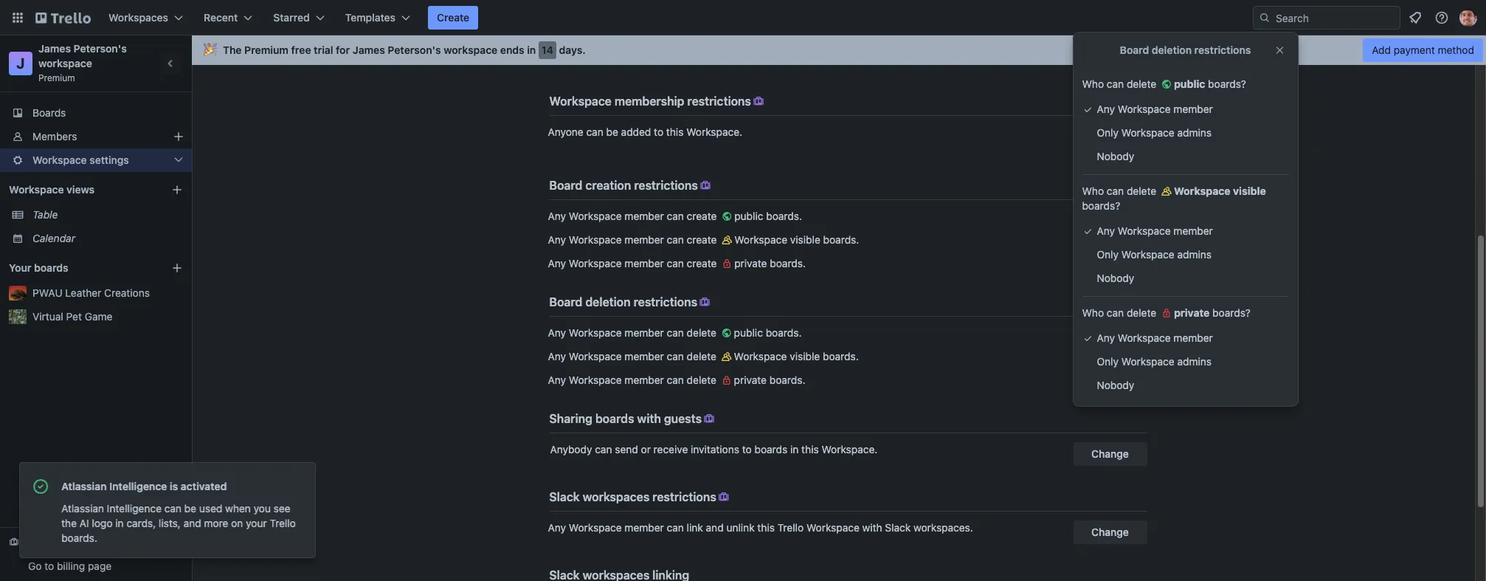 Task type: vqa. For each thing, say whether or not it's contained in the screenshot.
the workspaces
yes



Task type: describe. For each thing, give the bounding box(es) containing it.
creations
[[104, 286, 150, 299]]

change link for board deletion restrictions
[[1074, 326, 1148, 349]]

anyone can be added to this workspace.
[[548, 126, 743, 138]]

days.
[[559, 44, 586, 56]]

who can delete for public boards?
[[1083, 78, 1160, 90]]

visible for board creation restrictions
[[791, 233, 821, 246]]

invitations
[[691, 443, 740, 456]]

any workspace member can link and unlink this trello workspace with slack workspaces.
[[548, 521, 974, 534]]

admins for workspace visible
[[1178, 248, 1212, 261]]

boards for sharing
[[596, 412, 635, 425]]

only workspace admins link for private
[[1074, 350, 1298, 374]]

1 horizontal spatial deletion
[[1152, 44, 1192, 56]]

1 vertical spatial to
[[743, 443, 752, 456]]

0 vertical spatial with
[[638, 412, 661, 425]]

anybody can send or receive invitations to boards in this workspace.
[[550, 443, 878, 456]]

0 vertical spatial board
[[1121, 44, 1150, 56]]

1 horizontal spatial peterson's
[[388, 44, 441, 56]]

0 horizontal spatial this
[[667, 126, 684, 138]]

sharing boards with guests
[[550, 412, 702, 425]]

change for board creation restrictions
[[1092, 214, 1130, 227]]

leather
[[65, 286, 101, 299]]

guests
[[664, 412, 702, 425]]

change for board deletion restrictions
[[1092, 331, 1130, 343]]

any workspace member for public
[[1098, 103, 1214, 115]]

james peterson (jamespeterson93) image
[[1460, 9, 1478, 27]]

workspace settings button
[[0, 148, 192, 172]]

create
[[437, 11, 470, 24]]

remaining
[[67, 536, 114, 549]]

who for public boards?
[[1083, 78, 1105, 90]]

public boards?
[[1175, 78, 1247, 90]]

only workspace admins for private
[[1098, 355, 1212, 368]]

0 vertical spatial premium
[[244, 44, 289, 56]]

members link
[[0, 125, 192, 148]]

public for board deletion restrictions
[[734, 326, 763, 339]]

pwau
[[32, 286, 62, 299]]

only workspace admins link for public
[[1074, 121, 1298, 145]]

14 days remaining in your premium free trial. go to billing page
[[28, 536, 149, 572]]

visible for board deletion restrictions
[[790, 350, 820, 363]]

1 vertical spatial in
[[791, 443, 799, 456]]

create a view image
[[171, 184, 183, 196]]

recent button
[[195, 6, 262, 30]]

billing
[[57, 560, 85, 572]]

james inside james peterson's workspace premium
[[38, 42, 71, 55]]

your boards
[[9, 261, 68, 274]]

private boards. for board deletion restrictions
[[734, 374, 806, 386]]

boards link
[[0, 101, 192, 125]]

0 vertical spatial workspace
[[444, 44, 498, 56]]

method
[[1439, 44, 1475, 56]]

james peterson's workspace premium
[[38, 42, 130, 83]]

workspaces.
[[914, 521, 974, 534]]

nobody for workspace visible boards?
[[1098, 272, 1135, 284]]

table
[[32, 208, 58, 221]]

pwau leather creations link
[[32, 286, 183, 300]]

any workspace member can create for workspace visible boards.
[[548, 233, 720, 246]]

and
[[706, 521, 724, 534]]

unlink
[[727, 521, 755, 534]]

creation
[[586, 179, 632, 192]]

nobody link for private
[[1074, 374, 1298, 397]]

open information menu image
[[1435, 10, 1450, 25]]

starred
[[273, 11, 310, 24]]

any workspace member for private
[[1098, 332, 1214, 344]]

boards
[[32, 106, 66, 119]]

workspace visible boards. for board creation restrictions
[[735, 233, 860, 246]]

table link
[[32, 207, 183, 222]]

or
[[641, 443, 651, 456]]

change link for slack workspaces restrictions
[[1074, 521, 1148, 544]]

1 vertical spatial this
[[802, 443, 819, 456]]

change link for board creation restrictions
[[1074, 209, 1148, 233]]

banner containing 🎉
[[192, 35, 1487, 65]]

templates button
[[336, 6, 419, 30]]

🎉 the premium free trial for james peterson's workspace ends in 14 days.
[[204, 44, 586, 56]]

change button
[[1074, 125, 1148, 148]]

boards? for private boards?
[[1213, 306, 1251, 319]]

create for public boards.
[[687, 210, 717, 222]]

private boards?
[[1175, 306, 1251, 319]]

any workspace member can delete for workspace visible boards.
[[548, 350, 720, 363]]

any workspace member link for public
[[1074, 97, 1298, 121]]

nobody link for workspace visible
[[1074, 267, 1298, 290]]

free inside banner
[[291, 44, 311, 56]]

calendar link
[[32, 231, 183, 246]]

who can delete for private boards?
[[1083, 306, 1160, 319]]

1 vertical spatial deletion
[[586, 295, 631, 309]]

only for public boards?
[[1098, 126, 1119, 139]]

1 horizontal spatial in
[[527, 44, 536, 56]]

public boards. for board creation restrictions
[[735, 210, 803, 222]]

admins for public
[[1178, 126, 1212, 139]]

virtual
[[32, 310, 63, 323]]

peterson's inside james peterson's workspace premium
[[74, 42, 127, 55]]

anybody
[[550, 443, 592, 456]]

1 horizontal spatial slack
[[886, 521, 911, 534]]

go
[[28, 560, 42, 572]]

trello
[[778, 521, 804, 534]]

workspaces
[[109, 11, 168, 24]]

any workspace member can delete for private boards.
[[548, 374, 720, 386]]

create for workspace visible boards.
[[687, 233, 717, 246]]

for
[[336, 44, 350, 56]]

the
[[223, 44, 242, 56]]

1 horizontal spatial james
[[353, 44, 385, 56]]

who for private boards?
[[1083, 306, 1105, 319]]

ends
[[500, 44, 525, 56]]

restrictions for board deletion restrictions change link
[[634, 295, 698, 309]]

1 horizontal spatial board deletion restrictions
[[1121, 44, 1252, 56]]

add board image
[[171, 262, 183, 274]]

🎉
[[204, 44, 217, 56]]

workspace visible boards. for board deletion restrictions
[[734, 350, 859, 363]]

workspace inside popup button
[[32, 154, 87, 166]]

days
[[42, 536, 64, 549]]

1 vertical spatial private
[[1175, 306, 1210, 319]]

starred button
[[265, 6, 334, 30]]

workspaces button
[[100, 6, 192, 30]]

primary element
[[0, 0, 1487, 35]]

private for board deletion restrictions
[[734, 374, 767, 386]]

confetti image
[[204, 44, 217, 56]]

1 horizontal spatial with
[[863, 521, 883, 534]]

added
[[621, 126, 651, 138]]

create button
[[428, 6, 479, 30]]

slack workspaces restrictions
[[550, 490, 717, 504]]



Task type: locate. For each thing, give the bounding box(es) containing it.
link
[[687, 521, 704, 534]]

create for private boards.
[[687, 257, 717, 269]]

1 any workspace member link from the top
[[1074, 97, 1298, 121]]

trial
[[314, 44, 333, 56]]

1 change from the top
[[1092, 130, 1130, 142]]

1 vertical spatial slack
[[886, 521, 911, 534]]

sm image
[[1160, 77, 1175, 92], [752, 94, 766, 109], [1081, 102, 1096, 117], [720, 233, 735, 247], [720, 256, 735, 271], [698, 295, 713, 309], [1081, 331, 1096, 346], [720, 373, 734, 388], [717, 490, 732, 504]]

any
[[1098, 103, 1116, 115], [548, 210, 566, 222], [1098, 224, 1116, 237], [548, 233, 566, 246], [548, 257, 566, 269], [548, 326, 566, 339], [1098, 332, 1116, 344], [548, 350, 566, 363], [548, 374, 566, 386], [548, 521, 566, 534]]

change for slack workspaces restrictions
[[1092, 526, 1130, 538]]

sm image
[[698, 178, 713, 193], [1160, 184, 1175, 199], [720, 209, 735, 224], [1081, 224, 1096, 238], [1160, 306, 1175, 320], [720, 326, 734, 340], [720, 349, 734, 364], [702, 411, 717, 426]]

board
[[1121, 44, 1150, 56], [550, 179, 583, 192], [550, 295, 583, 309]]

2 vertical spatial boards
[[755, 443, 788, 456]]

0 horizontal spatial board deletion restrictions
[[550, 295, 698, 309]]

workspace settings
[[32, 154, 129, 166]]

2 horizontal spatial in
[[791, 443, 799, 456]]

3 only workspace admins from the top
[[1098, 355, 1212, 368]]

0 vertical spatial public
[[1175, 78, 1206, 90]]

your
[[128, 536, 149, 549]]

0 horizontal spatial in
[[117, 536, 125, 549]]

members
[[32, 130, 77, 142]]

workspaces
[[583, 490, 650, 504]]

0 vertical spatial to
[[654, 126, 664, 138]]

1 vertical spatial only
[[1098, 248, 1119, 261]]

0 horizontal spatial deletion
[[586, 295, 631, 309]]

1 vertical spatial any workspace member can delete
[[548, 350, 720, 363]]

templates
[[345, 11, 396, 24]]

1 admins from the top
[[1178, 126, 1212, 139]]

2 horizontal spatial boards
[[755, 443, 788, 456]]

private boards. for board creation restrictions
[[735, 257, 806, 269]]

recent
[[204, 11, 238, 24]]

pet
[[66, 310, 82, 323]]

any workspace member down workspace visible boards?
[[1098, 224, 1214, 237]]

0 vertical spatial any workspace member link
[[1074, 97, 1298, 121]]

0 horizontal spatial workspace
[[38, 57, 92, 69]]

14
[[542, 44, 554, 56], [28, 536, 39, 549]]

can
[[1107, 78, 1125, 90], [587, 126, 604, 138], [1107, 185, 1125, 197], [667, 210, 684, 222], [667, 233, 684, 246], [667, 257, 684, 269], [1107, 306, 1125, 319], [667, 326, 684, 339], [667, 350, 684, 363], [667, 374, 684, 386], [595, 443, 612, 456], [667, 521, 684, 534]]

2 nobody link from the top
[[1074, 267, 1298, 290]]

peterson's down back to home image
[[74, 42, 127, 55]]

only workspace admins for public
[[1098, 126, 1212, 139]]

boards? for public boards?
[[1209, 78, 1247, 90]]

Search field
[[1271, 7, 1401, 29]]

workspace visible boards?
[[1083, 185, 1267, 212]]

only workspace admins link down private boards?
[[1074, 350, 1298, 374]]

board for any workspace member can create
[[550, 179, 583, 192]]

who can delete for workspace visible boards?
[[1083, 185, 1160, 197]]

2 nobody from the top
[[1098, 272, 1135, 284]]

1 vertical spatial visible
[[791, 233, 821, 246]]

boards right invitations
[[755, 443, 788, 456]]

3 change link from the top
[[1074, 442, 1148, 466]]

0 horizontal spatial workspace.
[[687, 126, 743, 138]]

2 vertical spatial this
[[758, 521, 775, 534]]

any workspace member down private boards?
[[1098, 332, 1214, 344]]

0 vertical spatial only
[[1098, 126, 1119, 139]]

2 vertical spatial any workspace member link
[[1074, 326, 1298, 350]]

0 vertical spatial public boards.
[[735, 210, 803, 222]]

to inside 14 days remaining in your premium free trial. go to billing page
[[44, 560, 54, 572]]

free inside 14 days remaining in your premium free trial. go to billing page
[[73, 548, 92, 560]]

change link
[[1074, 209, 1148, 233], [1074, 326, 1148, 349], [1074, 442, 1148, 466], [1074, 521, 1148, 544]]

j
[[16, 55, 25, 72]]

2 vertical spatial visible
[[790, 350, 820, 363]]

go to billing page link
[[28, 560, 112, 572]]

0 vertical spatial deletion
[[1152, 44, 1192, 56]]

admins down "public boards?"
[[1178, 126, 1212, 139]]

to
[[654, 126, 664, 138], [743, 443, 752, 456], [44, 560, 54, 572]]

alert
[[0, 463, 89, 557]]

0 notifications image
[[1407, 9, 1425, 27]]

send
[[615, 443, 638, 456]]

1 horizontal spatial 14
[[542, 44, 554, 56]]

1 create from the top
[[687, 210, 717, 222]]

2 vertical spatial private
[[734, 374, 767, 386]]

only workspace admins link down "public boards?"
[[1074, 121, 1298, 145]]

2 vertical spatial any workspace member can delete
[[548, 374, 720, 386]]

workspace inside james peterson's workspace premium
[[38, 57, 92, 69]]

workspace down create button
[[444, 44, 498, 56]]

1 any workspace member can create from the top
[[548, 210, 720, 222]]

0 vertical spatial visible
[[1234, 185, 1267, 197]]

2 change from the top
[[1092, 214, 1130, 227]]

nobody link for public
[[1074, 145, 1298, 168]]

workspace views
[[9, 183, 95, 196]]

1 who from the top
[[1083, 78, 1105, 90]]

1 horizontal spatial this
[[758, 521, 775, 534]]

2 vertical spatial public
[[734, 326, 763, 339]]

to right invitations
[[743, 443, 752, 456]]

add payment method link
[[1364, 38, 1484, 62]]

create
[[687, 210, 717, 222], [687, 233, 717, 246], [687, 257, 717, 269]]

3 nobody link from the top
[[1074, 374, 1298, 397]]

2 admins from the top
[[1178, 248, 1212, 261]]

be
[[607, 126, 619, 138]]

0 vertical spatial only workspace admins link
[[1074, 121, 1298, 145]]

1 vertical spatial boards
[[596, 412, 635, 425]]

1 vertical spatial nobody
[[1098, 272, 1135, 284]]

2 only workspace admins link from the top
[[1074, 243, 1298, 267]]

2 vertical spatial boards?
[[1213, 306, 1251, 319]]

james right for
[[353, 44, 385, 56]]

nobody link
[[1074, 145, 1298, 168], [1074, 267, 1298, 290], [1074, 374, 1298, 397]]

public
[[1175, 78, 1206, 90], [735, 210, 764, 222], [734, 326, 763, 339]]

premium inside james peterson's workspace premium
[[38, 72, 75, 83]]

4 change from the top
[[1092, 447, 1130, 460]]

any workspace member link for private
[[1074, 326, 1298, 350]]

add payment method
[[1373, 44, 1475, 56]]

0 vertical spatial slack
[[550, 490, 580, 504]]

admins for private
[[1178, 355, 1212, 368]]

public boards. for board deletion restrictions
[[734, 326, 802, 339]]

any workspace member up change button
[[1098, 103, 1214, 115]]

board for any workspace member can delete
[[550, 295, 583, 309]]

3 any workspace member can create from the top
[[548, 257, 720, 269]]

game
[[85, 310, 113, 323]]

boards up send
[[596, 412, 635, 425]]

public for board creation restrictions
[[735, 210, 764, 222]]

james peterson's workspace link
[[38, 42, 130, 69]]

3 any workspace member link from the top
[[1074, 326, 1298, 350]]

only for workspace visible boards?
[[1098, 248, 1119, 261]]

2 only from the top
[[1098, 248, 1119, 261]]

1 vertical spatial board deletion restrictions
[[550, 295, 698, 309]]

1 nobody from the top
[[1098, 150, 1135, 162]]

your
[[9, 261, 31, 274]]

2 who from the top
[[1083, 185, 1105, 197]]

2 any workspace member can create from the top
[[548, 233, 720, 246]]

payment
[[1395, 44, 1436, 56]]

restrictions
[[1195, 44, 1252, 56], [688, 95, 752, 108], [634, 179, 698, 192], [634, 295, 698, 309], [653, 490, 717, 504]]

anyone
[[548, 126, 584, 138]]

nobody
[[1098, 150, 1135, 162], [1098, 272, 1135, 284], [1098, 379, 1135, 391]]

1 vertical spatial boards?
[[1083, 199, 1121, 212]]

0 horizontal spatial peterson's
[[74, 42, 127, 55]]

boards? inside workspace visible boards?
[[1083, 199, 1121, 212]]

any workspace member link down workspace visible boards?
[[1074, 219, 1298, 243]]

0 vertical spatial boards?
[[1209, 78, 1247, 90]]

restrictions for slack workspaces restrictions change link
[[653, 490, 717, 504]]

1 vertical spatial who
[[1083, 185, 1105, 197]]

0 vertical spatial create
[[687, 210, 717, 222]]

change inside button
[[1092, 130, 1130, 142]]

any workspace member
[[1098, 103, 1214, 115], [1098, 224, 1214, 237], [1098, 332, 1214, 344]]

trial.
[[95, 548, 116, 560]]

search image
[[1260, 12, 1271, 24]]

1 horizontal spatial workspace
[[444, 44, 498, 56]]

receive
[[654, 443, 688, 456]]

private boards.
[[735, 257, 806, 269], [734, 374, 806, 386]]

1 horizontal spatial to
[[654, 126, 664, 138]]

with up the or
[[638, 412, 661, 425]]

0 vertical spatial nobody
[[1098, 150, 1135, 162]]

5 change from the top
[[1092, 526, 1130, 538]]

board creation restrictions
[[550, 179, 698, 192]]

2 vertical spatial who
[[1083, 306, 1105, 319]]

14 left days.
[[542, 44, 554, 56]]

to right added
[[654, 126, 664, 138]]

only for private boards?
[[1098, 355, 1119, 368]]

peterson's
[[74, 42, 127, 55], [388, 44, 441, 56]]

workspace right j
[[38, 57, 92, 69]]

this
[[667, 126, 684, 138], [802, 443, 819, 456], [758, 521, 775, 534]]

free
[[291, 44, 311, 56], [73, 548, 92, 560]]

settings
[[90, 154, 129, 166]]

1 vertical spatial public
[[735, 210, 764, 222]]

1 nobody link from the top
[[1074, 145, 1298, 168]]

1 vertical spatial only workspace admins
[[1098, 248, 1212, 261]]

3 who from the top
[[1083, 306, 1105, 319]]

any workspace member link for workspace visible
[[1074, 219, 1298, 243]]

2 vertical spatial premium
[[28, 548, 70, 560]]

3 nobody from the top
[[1098, 379, 1135, 391]]

2 any workspace member link from the top
[[1074, 219, 1298, 243]]

back to home image
[[35, 6, 91, 30]]

james down back to home image
[[38, 42, 71, 55]]

1 vertical spatial workspace visible boards.
[[734, 350, 859, 363]]

1 change link from the top
[[1074, 209, 1148, 233]]

1 vertical spatial any workspace member
[[1098, 224, 1214, 237]]

0 vertical spatial board deletion restrictions
[[1121, 44, 1252, 56]]

1 vertical spatial any workspace member link
[[1074, 219, 1298, 243]]

restrictions for change link related to board creation restrictions
[[634, 179, 698, 192]]

3 only from the top
[[1098, 355, 1119, 368]]

any workspace member link down private boards?
[[1074, 326, 1298, 350]]

james
[[38, 42, 71, 55], [353, 44, 385, 56]]

to right go
[[44, 560, 54, 572]]

1 vertical spatial workspace
[[38, 57, 92, 69]]

2 any workspace member can delete from the top
[[548, 350, 720, 363]]

any workspace member can delete for public boards.
[[548, 326, 720, 339]]

1 vertical spatial any workspace member can create
[[548, 233, 720, 246]]

with left workspaces.
[[863, 521, 883, 534]]

change for sharing boards with guests
[[1092, 447, 1130, 460]]

3 any workspace member can delete from the top
[[548, 374, 720, 386]]

0 vertical spatial who can delete
[[1083, 78, 1160, 90]]

virtual pet game link
[[32, 309, 183, 324]]

2 who can delete from the top
[[1083, 185, 1160, 197]]

admins down workspace visible boards?
[[1178, 248, 1212, 261]]

any workspace member link
[[1074, 97, 1298, 121], [1074, 219, 1298, 243], [1074, 326, 1298, 350]]

who for workspace visible boards?
[[1083, 185, 1105, 197]]

member
[[1174, 103, 1214, 115], [625, 210, 664, 222], [1174, 224, 1214, 237], [625, 233, 664, 246], [625, 257, 664, 269], [625, 326, 664, 339], [1174, 332, 1214, 344], [625, 350, 664, 363], [625, 374, 664, 386], [625, 521, 664, 534]]

2 horizontal spatial this
[[802, 443, 819, 456]]

1 vertical spatial premium
[[38, 72, 75, 83]]

0 horizontal spatial slack
[[550, 490, 580, 504]]

workspace inside workspace visible boards?
[[1175, 185, 1231, 197]]

2 horizontal spatial to
[[743, 443, 752, 456]]

1 only workspace admins from the top
[[1098, 126, 1212, 139]]

0 vertical spatial nobody link
[[1074, 145, 1298, 168]]

1 vertical spatial private boards.
[[734, 374, 806, 386]]

any workspace member link down "public boards?"
[[1074, 97, 1298, 121]]

boards up 'pwau'
[[34, 261, 68, 274]]

1 any workspace member from the top
[[1098, 103, 1214, 115]]

any workspace member can create
[[548, 210, 720, 222], [548, 233, 720, 246], [548, 257, 720, 269]]

2 change link from the top
[[1074, 326, 1148, 349]]

1 horizontal spatial free
[[291, 44, 311, 56]]

sm image inside any workspace member link
[[1081, 224, 1096, 238]]

2 vertical spatial any workspace member
[[1098, 332, 1214, 344]]

2 only workspace admins from the top
[[1098, 248, 1212, 261]]

1 horizontal spatial boards
[[596, 412, 635, 425]]

2 vertical spatial nobody link
[[1074, 374, 1298, 397]]

only workspace admins
[[1098, 126, 1212, 139], [1098, 248, 1212, 261], [1098, 355, 1212, 368]]

3 only workspace admins link from the top
[[1074, 350, 1298, 374]]

3 admins from the top
[[1178, 355, 1212, 368]]

0 vertical spatial private
[[735, 257, 768, 269]]

only workspace admins for workspace visible
[[1098, 248, 1212, 261]]

in
[[527, 44, 536, 56], [791, 443, 799, 456], [117, 536, 125, 549]]

any workspace member can create for public boards.
[[548, 210, 720, 222]]

with
[[638, 412, 661, 425], [863, 521, 883, 534]]

1 vertical spatial admins
[[1178, 248, 1212, 261]]

1 vertical spatial create
[[687, 233, 717, 246]]

1 who can delete from the top
[[1083, 78, 1160, 90]]

pwau leather creations
[[32, 286, 150, 299]]

1 any workspace member can delete from the top
[[548, 326, 720, 339]]

only workspace admins link
[[1074, 121, 1298, 145], [1074, 243, 1298, 267], [1074, 350, 1298, 374]]

1 vertical spatial nobody link
[[1074, 267, 1298, 290]]

0 horizontal spatial james
[[38, 42, 71, 55]]

0 horizontal spatial 14
[[28, 536, 39, 549]]

views
[[67, 183, 95, 196]]

only workspace admins link down workspace visible boards?
[[1074, 243, 1298, 267]]

1 vertical spatial free
[[73, 548, 92, 560]]

virtual pet game
[[32, 310, 113, 323]]

0 vertical spatial who
[[1083, 78, 1105, 90]]

slack down anybody
[[550, 490, 580, 504]]

0 vertical spatial 14
[[542, 44, 554, 56]]

nobody for public boards?
[[1098, 150, 1135, 162]]

admins down private boards?
[[1178, 355, 1212, 368]]

0 horizontal spatial free
[[73, 548, 92, 560]]

1 vertical spatial only workspace admins link
[[1074, 243, 1298, 267]]

visible inside workspace visible boards?
[[1234, 185, 1267, 197]]

slack left workspaces.
[[886, 521, 911, 534]]

peterson's down templates popup button
[[388, 44, 441, 56]]

3 create from the top
[[687, 257, 717, 269]]

2 vertical spatial admins
[[1178, 355, 1212, 368]]

premium
[[244, 44, 289, 56], [38, 72, 75, 83], [28, 548, 70, 560]]

who can delete
[[1083, 78, 1160, 90], [1083, 185, 1160, 197], [1083, 306, 1160, 319]]

3 change from the top
[[1092, 331, 1130, 343]]

change link for sharing boards with guests
[[1074, 442, 1148, 466]]

0 vertical spatial this
[[667, 126, 684, 138]]

private for board creation restrictions
[[735, 257, 768, 269]]

1 only from the top
[[1098, 126, 1119, 139]]

any workspace member for workspace
[[1098, 224, 1214, 237]]

2 vertical spatial who can delete
[[1083, 306, 1160, 319]]

1 horizontal spatial workspace.
[[822, 443, 878, 456]]

3 any workspace member from the top
[[1098, 332, 1214, 344]]

nobody for private boards?
[[1098, 379, 1135, 391]]

4 change link from the top
[[1074, 521, 1148, 544]]

membership
[[615, 95, 685, 108]]

calendar
[[32, 232, 75, 244]]

only workspace admins link for workspace visible
[[1074, 243, 1298, 267]]

14 inside 14 days remaining in your premium free trial. go to billing page
[[28, 536, 39, 549]]

workspace
[[550, 95, 612, 108], [1118, 103, 1171, 115], [1122, 126, 1175, 139], [32, 154, 87, 166], [9, 183, 64, 196], [1175, 185, 1231, 197], [569, 210, 622, 222], [1118, 224, 1171, 237], [569, 233, 622, 246], [735, 233, 788, 246], [1122, 248, 1175, 261], [569, 257, 622, 269], [569, 326, 622, 339], [1118, 332, 1171, 344], [569, 350, 622, 363], [734, 350, 787, 363], [1122, 355, 1175, 368], [569, 374, 622, 386], [569, 521, 622, 534], [807, 521, 860, 534]]

1 vertical spatial 14
[[28, 536, 39, 549]]

any workspace member can create for private boards.
[[548, 257, 720, 269]]

0 vertical spatial in
[[527, 44, 536, 56]]

page
[[88, 560, 112, 572]]

0 vertical spatial workspace.
[[687, 126, 743, 138]]

workspace navigation collapse icon image
[[161, 53, 182, 74]]

1 only workspace admins link from the top
[[1074, 121, 1298, 145]]

3 who can delete from the top
[[1083, 306, 1160, 319]]

admins
[[1178, 126, 1212, 139], [1178, 248, 1212, 261], [1178, 355, 1212, 368]]

1 vertical spatial with
[[863, 521, 883, 534]]

change
[[1092, 130, 1130, 142], [1092, 214, 1130, 227], [1092, 331, 1130, 343], [1092, 447, 1130, 460], [1092, 526, 1130, 538]]

add
[[1373, 44, 1392, 56]]

sharing
[[550, 412, 593, 425]]

2 vertical spatial to
[[44, 560, 54, 572]]

2 vertical spatial create
[[687, 257, 717, 269]]

workspace membership restrictions
[[550, 95, 752, 108]]

1 vertical spatial board
[[550, 179, 583, 192]]

0 vertical spatial boards
[[34, 261, 68, 274]]

your boards with 2 items element
[[9, 259, 149, 277]]

visible
[[1234, 185, 1267, 197], [791, 233, 821, 246], [790, 350, 820, 363]]

2 vertical spatial only
[[1098, 355, 1119, 368]]

2 create from the top
[[687, 233, 717, 246]]

14 left days
[[28, 536, 39, 549]]

0 vertical spatial admins
[[1178, 126, 1212, 139]]

2 vertical spatial nobody
[[1098, 379, 1135, 391]]

0 vertical spatial free
[[291, 44, 311, 56]]

j link
[[9, 52, 32, 75]]

boards for your
[[34, 261, 68, 274]]

banner
[[192, 35, 1487, 65]]

in inside 14 days remaining in your premium free trial. go to billing page
[[117, 536, 125, 549]]

2 any workspace member from the top
[[1098, 224, 1214, 237]]

premium inside 14 days remaining in your premium free trial. go to billing page
[[28, 548, 70, 560]]



